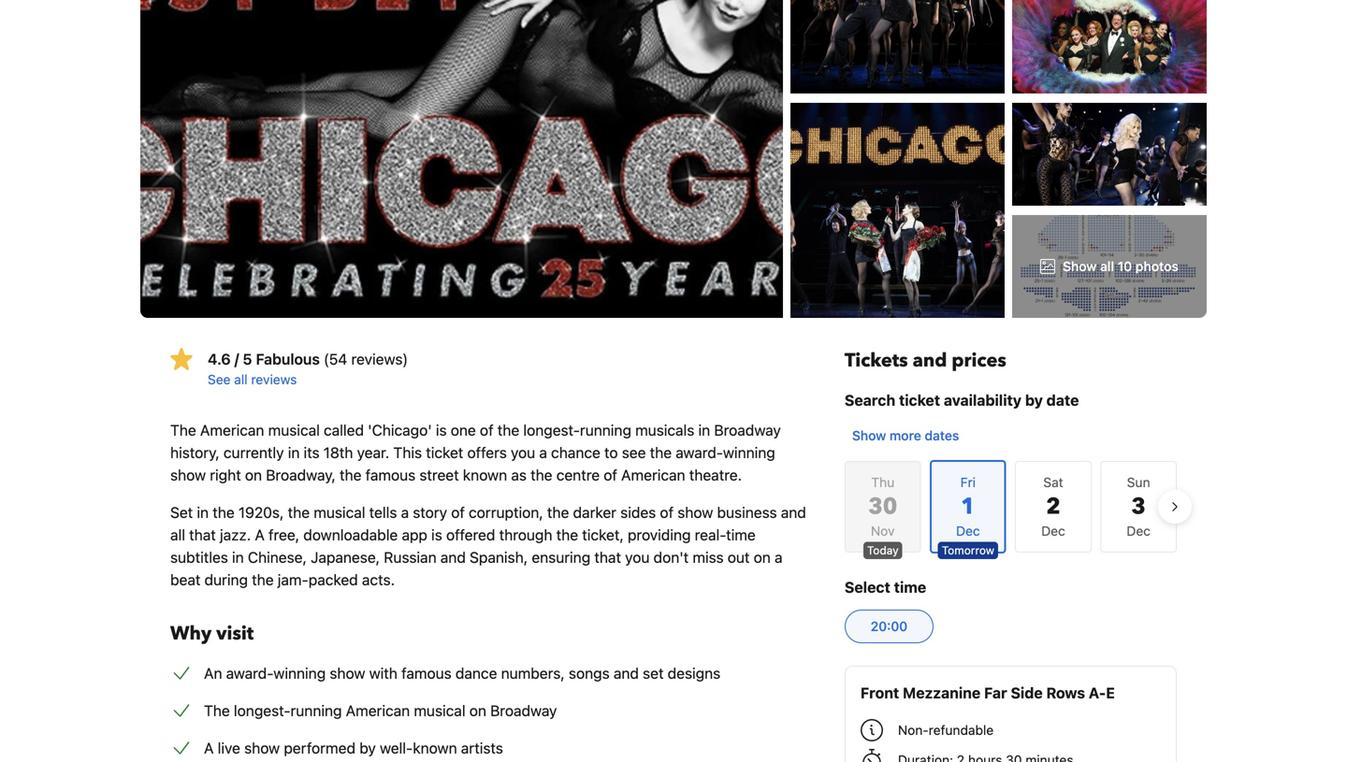 Task type: locate. For each thing, give the bounding box(es) containing it.
all down /
[[234, 372, 248, 387]]

0 vertical spatial ticket
[[899, 391, 940, 409]]

winning inside the american musical called 'chicago' is one of the longest-running musicals in broadway history, currently in its 18th year. this ticket offers you a chance to see the award-winning show right on broadway, the famous street known as the centre of american theatre.
[[723, 444, 775, 462]]

musical
[[268, 421, 320, 439], [314, 504, 365, 522], [414, 702, 465, 720]]

american down see
[[621, 466, 685, 484]]

japanese,
[[311, 549, 380, 566]]

see all reviews button
[[208, 370, 815, 389]]

0 horizontal spatial you
[[511, 444, 535, 462]]

all
[[1100, 259, 1114, 274], [234, 372, 248, 387], [170, 526, 185, 544]]

2 vertical spatial a
[[775, 549, 783, 566]]

0 vertical spatial running
[[580, 421, 631, 439]]

0 horizontal spatial longest-
[[234, 702, 290, 720]]

the down 'musicals'
[[650, 444, 672, 462]]

2 vertical spatial all
[[170, 526, 185, 544]]

artists
[[461, 739, 503, 757]]

live
[[218, 739, 240, 757]]

4.6 / 5 fabulous (54 reviews) see all reviews
[[208, 350, 408, 387]]

1 horizontal spatial that
[[594, 549, 621, 566]]

all left 10
[[1100, 259, 1114, 274]]

dec for 2
[[1041, 523, 1065, 539]]

offers
[[467, 444, 507, 462]]

dance
[[455, 665, 497, 682]]

date
[[1046, 391, 1079, 409]]

1 horizontal spatial broadway
[[714, 421, 781, 439]]

the up the offers
[[497, 421, 519, 439]]

longest- up the chance
[[523, 421, 580, 439]]

american up currently
[[200, 421, 264, 439]]

in right set
[[197, 504, 209, 522]]

mezzanine
[[903, 684, 981, 702]]

0 vertical spatial show
[[1063, 259, 1097, 274]]

0 horizontal spatial ticket
[[426, 444, 463, 462]]

that down ticket,
[[594, 549, 621, 566]]

is right app
[[431, 526, 442, 544]]

0 vertical spatial that
[[189, 526, 216, 544]]

0 horizontal spatial winning
[[273, 665, 326, 682]]

all down set
[[170, 526, 185, 544]]

chinese,
[[248, 549, 307, 566]]

broadway inside the american musical called 'chicago' is one of the longest-running musicals in broadway history, currently in its 18th year. this ticket offers you a chance to see the award-winning show right on broadway, the famous street known as the centre of american theatre.
[[714, 421, 781, 439]]

/
[[234, 350, 239, 368]]

1 horizontal spatial winning
[[723, 444, 775, 462]]

availability
[[944, 391, 1022, 409]]

a left the chance
[[539, 444, 547, 462]]

1 horizontal spatial award-
[[676, 444, 723, 462]]

0 horizontal spatial time
[[726, 526, 756, 544]]

show more dates
[[852, 428, 959, 443]]

show
[[170, 466, 206, 484], [678, 504, 713, 522], [330, 665, 365, 682], [244, 739, 280, 757]]

0 horizontal spatial by
[[359, 739, 376, 757]]

known left artists
[[413, 739, 457, 757]]

dates
[[925, 428, 959, 443]]

on right out
[[754, 549, 771, 566]]

non-
[[898, 723, 929, 738]]

0 vertical spatial the
[[170, 421, 196, 439]]

the up jazz.
[[213, 504, 235, 522]]

famous right with
[[401, 665, 452, 682]]

region
[[830, 453, 1192, 561]]

on
[[245, 466, 262, 484], [754, 549, 771, 566], [469, 702, 486, 720]]

the up free,
[[288, 504, 310, 522]]

as
[[511, 466, 527, 484]]

1 vertical spatial ticket
[[426, 444, 463, 462]]

show left 10
[[1063, 259, 1097, 274]]

2 vertical spatial american
[[346, 702, 410, 720]]

sides
[[620, 504, 656, 522]]

1 horizontal spatial dec
[[1127, 523, 1151, 539]]

you
[[511, 444, 535, 462], [625, 549, 650, 566]]

1 vertical spatial by
[[359, 739, 376, 757]]

ticket up show more dates
[[899, 391, 940, 409]]

musical inside set in the 1920s, the musical tells a story of corruption, the darker sides of show business and all that jazz. a free, downloadable app is offered through the ticket, providing real-time subtitles in chinese, japanese, russian and spanish, ensuring that you don't miss out on a beat during the jam-packed acts.
[[314, 504, 365, 522]]

1 vertical spatial award-
[[226, 665, 273, 682]]

famous down this
[[365, 466, 416, 484]]

0 vertical spatial longest-
[[523, 421, 580, 439]]

2 horizontal spatial all
[[1100, 259, 1114, 274]]

1 horizontal spatial american
[[346, 702, 410, 720]]

1 vertical spatial longest-
[[234, 702, 290, 720]]

0 vertical spatial a
[[539, 444, 547, 462]]

1 horizontal spatial running
[[580, 421, 631, 439]]

show down the search
[[852, 428, 886, 443]]

0 vertical spatial on
[[245, 466, 262, 484]]

musicals
[[635, 421, 694, 439]]

by left date
[[1025, 391, 1043, 409]]

show right live
[[244, 739, 280, 757]]

1 horizontal spatial all
[[234, 372, 248, 387]]

0 horizontal spatial on
[[245, 466, 262, 484]]

ensuring
[[532, 549, 590, 566]]

a down 1920s,
[[255, 526, 265, 544]]

american down with
[[346, 702, 410, 720]]

non-refundable
[[898, 723, 994, 738]]

1 horizontal spatial a
[[539, 444, 547, 462]]

an
[[204, 665, 222, 682]]

winning up theatre.
[[723, 444, 775, 462]]

american
[[200, 421, 264, 439], [621, 466, 685, 484], [346, 702, 410, 720]]

a inside set in the 1920s, the musical tells a story of corruption, the darker sides of show business and all that jazz. a free, downloadable app is offered through the ticket, providing real-time subtitles in chinese, japanese, russian and spanish, ensuring that you don't miss out on a beat during the jam-packed acts.
[[255, 526, 265, 544]]

the up history,
[[170, 421, 196, 439]]

1 horizontal spatial known
[[463, 466, 507, 484]]

the down an
[[204, 702, 230, 720]]

time inside set in the 1920s, the musical tells a story of corruption, the darker sides of show business and all that jazz. a free, downloadable app is offered through the ticket, providing real-time subtitles in chinese, japanese, russian and spanish, ensuring that you don't miss out on a beat during the jam-packed acts.
[[726, 526, 756, 544]]

this
[[393, 444, 422, 462]]

1920s,
[[238, 504, 284, 522]]

currently
[[224, 444, 284, 462]]

musical down an award-winning show with famous dance numbers, songs and set designs
[[414, 702, 465, 720]]

show down history,
[[170, 466, 206, 484]]

0 horizontal spatial known
[[413, 739, 457, 757]]

1 horizontal spatial you
[[625, 549, 650, 566]]

known down the offers
[[463, 466, 507, 484]]

show inside the american musical called 'chicago' is one of the longest-running musicals in broadway history, currently in its 18th year. this ticket offers you a chance to see the award-winning show right on broadway, the famous street known as the centre of american theatre.
[[170, 466, 206, 484]]

0 vertical spatial by
[[1025, 391, 1043, 409]]

1 vertical spatial a
[[401, 504, 409, 522]]

broadway down numbers,
[[490, 702, 557, 720]]

ticket
[[899, 391, 940, 409], [426, 444, 463, 462]]

1 horizontal spatial time
[[894, 579, 926, 596]]

10
[[1118, 259, 1132, 274]]

is left one
[[436, 421, 447, 439]]

and
[[913, 348, 947, 374], [781, 504, 806, 522], [440, 549, 466, 566], [614, 665, 639, 682]]

a left live
[[204, 739, 214, 757]]

time right select
[[894, 579, 926, 596]]

and left set
[[614, 665, 639, 682]]

in down jazz.
[[232, 549, 244, 566]]

known inside the american musical called 'chicago' is one of the longest-running musicals in broadway history, currently in its 18th year. this ticket offers you a chance to see the award-winning show right on broadway, the famous street known as the centre of american theatre.
[[463, 466, 507, 484]]

by left well-
[[359, 739, 376, 757]]

3
[[1131, 492, 1146, 522]]

1 horizontal spatial ticket
[[899, 391, 940, 409]]

0 vertical spatial musical
[[268, 421, 320, 439]]

award- right an
[[226, 665, 273, 682]]

0 horizontal spatial running
[[290, 702, 342, 720]]

1 vertical spatial american
[[621, 466, 685, 484]]

app
[[402, 526, 427, 544]]

2 horizontal spatial on
[[754, 549, 771, 566]]

of up providing
[[660, 504, 674, 522]]

is
[[436, 421, 447, 439], [431, 526, 442, 544]]

broadway
[[714, 421, 781, 439], [490, 702, 557, 720]]

all inside set in the 1920s, the musical tells a story of corruption, the darker sides of show business and all that jazz. a free, downloadable app is offered through the ticket, providing real-time subtitles in chinese, japanese, russian and spanish, ensuring that you don't miss out on a beat during the jam-packed acts.
[[170, 526, 185, 544]]

0 vertical spatial award-
[[676, 444, 723, 462]]

sat
[[1043, 475, 1063, 490]]

a
[[255, 526, 265, 544], [204, 739, 214, 757]]

the
[[497, 421, 519, 439], [650, 444, 672, 462], [340, 466, 362, 484], [531, 466, 552, 484], [213, 504, 235, 522], [288, 504, 310, 522], [547, 504, 569, 522], [556, 526, 578, 544], [252, 571, 274, 589]]

designs
[[668, 665, 721, 682]]

1 vertical spatial known
[[413, 739, 457, 757]]

1 vertical spatial is
[[431, 526, 442, 544]]

0 horizontal spatial a
[[204, 739, 214, 757]]

0 vertical spatial a
[[255, 526, 265, 544]]

1 vertical spatial broadway
[[490, 702, 557, 720]]

the
[[170, 421, 196, 439], [204, 702, 230, 720]]

reviews
[[251, 372, 297, 387]]

a right out
[[775, 549, 783, 566]]

running up performed
[[290, 702, 342, 720]]

running inside the american musical called 'chicago' is one of the longest-running musicals in broadway history, currently in its 18th year. this ticket offers you a chance to see the award-winning show right on broadway, the famous street known as the centre of american theatre.
[[580, 421, 631, 439]]

1 vertical spatial on
[[754, 549, 771, 566]]

and down offered
[[440, 549, 466, 566]]

musical up its at the bottom
[[268, 421, 320, 439]]

with
[[369, 665, 398, 682]]

0 horizontal spatial the
[[170, 421, 196, 439]]

acts.
[[362, 571, 395, 589]]

1 vertical spatial you
[[625, 549, 650, 566]]

that
[[189, 526, 216, 544], [594, 549, 621, 566]]

broadway up theatre.
[[714, 421, 781, 439]]

1 horizontal spatial by
[[1025, 391, 1043, 409]]

award- up theatre.
[[676, 444, 723, 462]]

show all 10 photos
[[1063, 259, 1179, 274]]

street
[[420, 466, 459, 484]]

visit
[[216, 621, 254, 647]]

dec for 3
[[1127, 523, 1151, 539]]

a live show performed by well-known artists
[[204, 739, 503, 757]]

by
[[1025, 391, 1043, 409], [359, 739, 376, 757]]

show inside show more dates button
[[852, 428, 886, 443]]

show for show more dates
[[852, 428, 886, 443]]

0 vertical spatial broadway
[[714, 421, 781, 439]]

of up offered
[[451, 504, 465, 522]]

1 horizontal spatial the
[[204, 702, 230, 720]]

of
[[480, 421, 494, 439], [604, 466, 617, 484], [451, 504, 465, 522], [660, 504, 674, 522]]

set in the 1920s, the musical tells a story of corruption, the darker sides of show business and all that jazz. a free, downloadable app is offered through the ticket, providing real-time subtitles in chinese, japanese, russian and spanish, ensuring that you don't miss out on a beat during the jam-packed acts.
[[170, 504, 806, 589]]

1 vertical spatial the
[[204, 702, 230, 720]]

of up the offers
[[480, 421, 494, 439]]

1 horizontal spatial show
[[1063, 259, 1097, 274]]

1 vertical spatial a
[[204, 739, 214, 757]]

0 vertical spatial famous
[[365, 466, 416, 484]]

0 vertical spatial you
[[511, 444, 535, 462]]

1 vertical spatial winning
[[273, 665, 326, 682]]

1 vertical spatial musical
[[314, 504, 365, 522]]

called
[[324, 421, 364, 439]]

0 vertical spatial time
[[726, 526, 756, 544]]

beat
[[170, 571, 201, 589]]

0 horizontal spatial dec
[[1041, 523, 1065, 539]]

0 horizontal spatial all
[[170, 526, 185, 544]]

you down providing
[[625, 549, 650, 566]]

0 horizontal spatial award-
[[226, 665, 273, 682]]

the inside the american musical called 'chicago' is one of the longest-running musicals in broadway history, currently in its 18th year. this ticket offers you a chance to see the award-winning show right on broadway, the famous street known as the centre of american theatre.
[[170, 421, 196, 439]]

1 dec from the left
[[1041, 523, 1065, 539]]

1 vertical spatial all
[[234, 372, 248, 387]]

longest- up live
[[234, 702, 290, 720]]

0 horizontal spatial american
[[200, 421, 264, 439]]

on down currently
[[245, 466, 262, 484]]

time
[[726, 526, 756, 544], [894, 579, 926, 596]]

dec down 3
[[1127, 523, 1151, 539]]

ticket up street
[[426, 444, 463, 462]]

0 horizontal spatial show
[[852, 428, 886, 443]]

time up out
[[726, 526, 756, 544]]

0 vertical spatial all
[[1100, 259, 1114, 274]]

set
[[643, 665, 664, 682]]

1 horizontal spatial a
[[255, 526, 265, 544]]

0 vertical spatial winning
[[723, 444, 775, 462]]

show
[[1063, 259, 1097, 274], [852, 428, 886, 443]]

2 vertical spatial musical
[[414, 702, 465, 720]]

a
[[539, 444, 547, 462], [401, 504, 409, 522], [775, 549, 783, 566]]

don't
[[654, 549, 689, 566]]

on down dance
[[469, 702, 486, 720]]

you inside set in the 1920s, the musical tells a story of corruption, the darker sides of show business and all that jazz. a free, downloadable app is offered through the ticket, providing real-time subtitles in chinese, japanese, russian and spanish, ensuring that you don't miss out on a beat during the jam-packed acts.
[[625, 549, 650, 566]]

broadway,
[[266, 466, 336, 484]]

winning up performed
[[273, 665, 326, 682]]

all inside 4.6 / 5 fabulous (54 reviews) see all reviews
[[234, 372, 248, 387]]

1 vertical spatial show
[[852, 428, 886, 443]]

prices
[[952, 348, 1006, 374]]

dec down 2
[[1041, 523, 1065, 539]]

a right tells
[[401, 504, 409, 522]]

select
[[845, 579, 890, 596]]

through
[[499, 526, 552, 544]]

you up as
[[511, 444, 535, 462]]

right
[[210, 466, 241, 484]]

that up subtitles
[[189, 526, 216, 544]]

musical up downloadable
[[314, 504, 365, 522]]

the down 18th
[[340, 466, 362, 484]]

1 horizontal spatial on
[[469, 702, 486, 720]]

subtitles
[[170, 549, 228, 566]]

running up to
[[580, 421, 631, 439]]

2 dec from the left
[[1127, 523, 1151, 539]]

0 vertical spatial known
[[463, 466, 507, 484]]

show up real-
[[678, 504, 713, 522]]

0 vertical spatial is
[[436, 421, 447, 439]]

1 horizontal spatial longest-
[[523, 421, 580, 439]]



Task type: vqa. For each thing, say whether or not it's contained in the screenshot.
The corresponding to The American musical called 'Chicago' is one of the longest-running musicals in Broadway history, currently in its 18th year. This ticket offers you a chance to see the award-winning show right on Broadway, the famous street known as the centre of American theatre.
yes



Task type: describe. For each thing, give the bounding box(es) containing it.
the american musical called 'chicago' is one of the longest-running musicals in broadway history, currently in its 18th year. this ticket offers you a chance to see the award-winning show right on broadway, the famous street known as the centre of american theatre.
[[170, 421, 781, 484]]

0 vertical spatial american
[[200, 421, 264, 439]]

and left prices
[[913, 348, 947, 374]]

why visit
[[170, 621, 254, 647]]

free,
[[269, 526, 299, 544]]

the for the american musical called 'chicago' is one of the longest-running musicals in broadway history, currently in its 18th year. this ticket offers you a chance to see the award-winning show right on broadway, the famous street known as the centre of american theatre.
[[170, 421, 196, 439]]

out
[[728, 549, 750, 566]]

offered
[[446, 526, 495, 544]]

today
[[867, 544, 899, 557]]

search
[[845, 391, 895, 409]]

refundable
[[929, 723, 994, 738]]

chance
[[551, 444, 600, 462]]

30
[[868, 492, 897, 522]]

far
[[984, 684, 1007, 702]]

thu 30 nov today
[[867, 475, 899, 557]]

a-
[[1089, 684, 1106, 702]]

performed
[[284, 739, 356, 757]]

front mezzanine far side rows a-e
[[861, 684, 1115, 702]]

search ticket availability by date
[[845, 391, 1079, 409]]

2 horizontal spatial american
[[621, 466, 685, 484]]

sun 3 dec
[[1127, 475, 1151, 539]]

tells
[[369, 504, 397, 522]]

tickets
[[845, 348, 908, 374]]

a inside the american musical called 'chicago' is one of the longest-running musicals in broadway history, currently in its 18th year. this ticket offers you a chance to see the award-winning show right on broadway, the famous street known as the centre of american theatre.
[[539, 444, 547, 462]]

front
[[861, 684, 899, 702]]

tickets and prices
[[845, 348, 1006, 374]]

e
[[1106, 684, 1115, 702]]

0 horizontal spatial broadway
[[490, 702, 557, 720]]

on inside the american musical called 'chicago' is one of the longest-running musicals in broadway history, currently in its 18th year. this ticket offers you a chance to see the award-winning show right on broadway, the famous street known as the centre of american theatre.
[[245, 466, 262, 484]]

business
[[717, 504, 777, 522]]

during
[[204, 571, 248, 589]]

0 horizontal spatial that
[[189, 526, 216, 544]]

ticket,
[[582, 526, 624, 544]]

1 vertical spatial that
[[594, 549, 621, 566]]

musical inside the american musical called 'chicago' is one of the longest-running musicals in broadway history, currently in its 18th year. this ticket offers you a chance to see the award-winning show right on broadway, the famous street known as the centre of american theatre.
[[268, 421, 320, 439]]

1 vertical spatial famous
[[401, 665, 452, 682]]

an award-winning show with famous dance numbers, songs and set designs
[[204, 665, 721, 682]]

the right as
[[531, 466, 552, 484]]

'chicago'
[[368, 421, 432, 439]]

real-
[[695, 526, 726, 544]]

set
[[170, 504, 193, 522]]

on inside set in the 1920s, the musical tells a story of corruption, the darker sides of show business and all that jazz. a free, downloadable app is offered through the ticket, providing real-time subtitles in chinese, japanese, russian and spanish, ensuring that you don't miss out on a beat during the jam-packed acts.
[[754, 549, 771, 566]]

photos
[[1136, 259, 1179, 274]]

1 vertical spatial time
[[894, 579, 926, 596]]

numbers,
[[501, 665, 565, 682]]

history,
[[170, 444, 220, 462]]

in right 'musicals'
[[698, 421, 710, 439]]

of down to
[[604, 466, 617, 484]]

more
[[890, 428, 921, 443]]

nov
[[871, 523, 895, 539]]

downloadable
[[303, 526, 398, 544]]

show more dates button
[[845, 419, 967, 453]]

the for the longest-running american musical on broadway
[[204, 702, 230, 720]]

longest- inside the american musical called 'chicago' is one of the longest-running musicals in broadway history, currently in its 18th year. this ticket offers you a chance to see the award-winning show right on broadway, the famous street known as the centre of american theatre.
[[523, 421, 580, 439]]

show for show all 10 photos
[[1063, 259, 1097, 274]]

famous inside the american musical called 'chicago' is one of the longest-running musicals in broadway history, currently in its 18th year. this ticket offers you a chance to see the award-winning show right on broadway, the famous street known as the centre of american theatre.
[[365, 466, 416, 484]]

5
[[243, 350, 252, 368]]

select time
[[845, 579, 926, 596]]

sun
[[1127, 475, 1150, 490]]

is inside the american musical called 'chicago' is one of the longest-running musicals in broadway history, currently in its 18th year. this ticket offers you a chance to see the award-winning show right on broadway, the famous street known as the centre of american theatre.
[[436, 421, 447, 439]]

18th
[[324, 444, 353, 462]]

show inside set in the 1920s, the musical tells a story of corruption, the darker sides of show business and all that jazz. a free, downloadable app is offered through the ticket, providing real-time subtitles in chinese, japanese, russian and spanish, ensuring that you don't miss out on a beat during the jam-packed acts.
[[678, 504, 713, 522]]

show left with
[[330, 665, 365, 682]]

miss
[[693, 549, 724, 566]]

well-
[[380, 739, 413, 757]]

0 horizontal spatial a
[[401, 504, 409, 522]]

corruption,
[[469, 504, 543, 522]]

in left its at the bottom
[[288, 444, 300, 462]]

story
[[413, 504, 447, 522]]

reviews)
[[351, 350, 408, 368]]

is inside set in the 1920s, the musical tells a story of corruption, the darker sides of show business and all that jazz. a free, downloadable app is offered through the ticket, providing real-time subtitles in chinese, japanese, russian and spanish, ensuring that you don't miss out on a beat during the jam-packed acts.
[[431, 526, 442, 544]]

to
[[604, 444, 618, 462]]

the up the ensuring
[[556, 526, 578, 544]]

2 vertical spatial on
[[469, 702, 486, 720]]

region containing 30
[[830, 453, 1192, 561]]

award- inside the american musical called 'chicago' is one of the longest-running musicals in broadway history, currently in its 18th year. this ticket offers you a chance to see the award-winning show right on broadway, the famous street known as the centre of american theatre.
[[676, 444, 723, 462]]

fabulous
[[256, 350, 320, 368]]

the left darker
[[547, 504, 569, 522]]

you inside the american musical called 'chicago' is one of the longest-running musicals in broadway history, currently in its 18th year. this ticket offers you a chance to see the award-winning show right on broadway, the famous street known as the centre of american theatre.
[[511, 444, 535, 462]]

see
[[208, 372, 231, 387]]

20:00
[[871, 619, 908, 634]]

russian
[[384, 549, 437, 566]]

rows
[[1046, 684, 1085, 702]]

its
[[304, 444, 320, 462]]

darker
[[573, 504, 616, 522]]

the longest-running american musical on broadway
[[204, 702, 557, 720]]

1 vertical spatial running
[[290, 702, 342, 720]]

side
[[1011, 684, 1043, 702]]

and right business
[[781, 504, 806, 522]]

songs
[[569, 665, 610, 682]]

4.6
[[208, 350, 231, 368]]

the down chinese,
[[252, 571, 274, 589]]

providing
[[628, 526, 691, 544]]

see
[[622, 444, 646, 462]]

centre
[[556, 466, 600, 484]]

ticket inside the american musical called 'chicago' is one of the longest-running musicals in broadway history, currently in its 18th year. this ticket offers you a chance to see the award-winning show right on broadway, the famous street known as the centre of american theatre.
[[426, 444, 463, 462]]

jazz.
[[220, 526, 251, 544]]

2
[[1046, 492, 1061, 522]]

year.
[[357, 444, 389, 462]]

why
[[170, 621, 212, 647]]

2 horizontal spatial a
[[775, 549, 783, 566]]

one
[[451, 421, 476, 439]]

(54
[[324, 350, 347, 368]]

theatre.
[[689, 466, 742, 484]]



